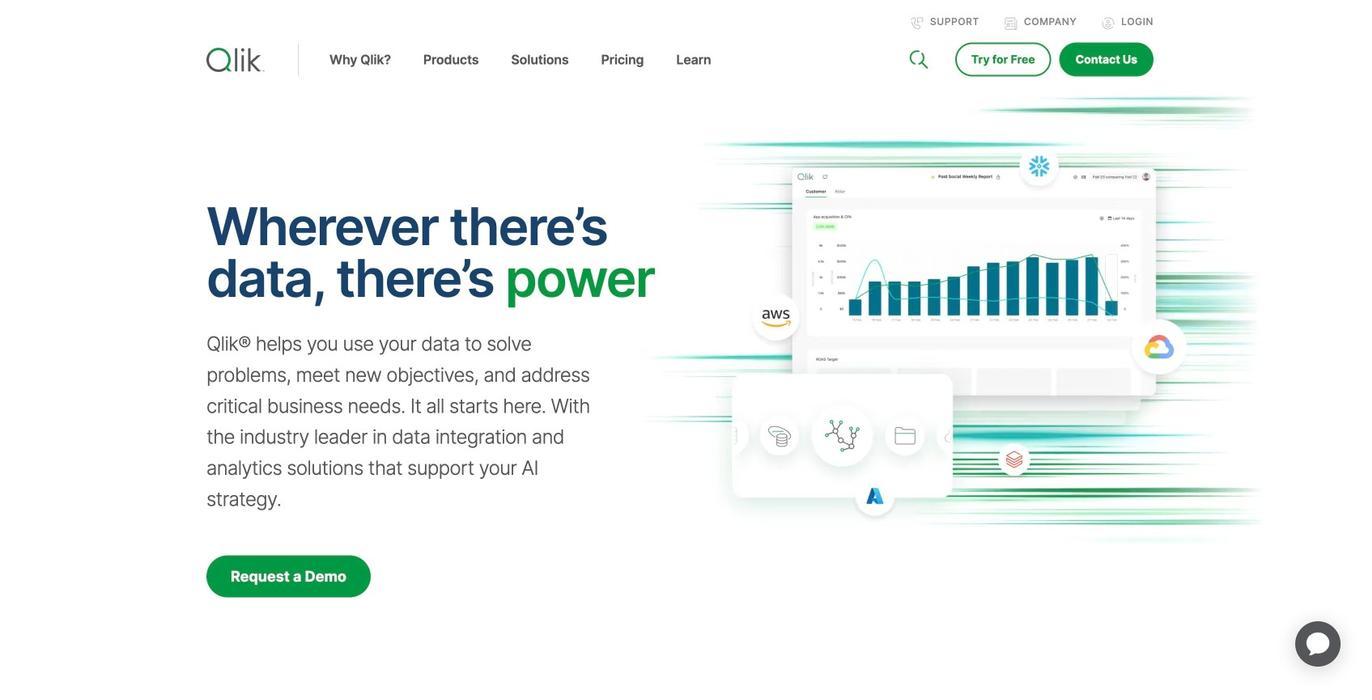Task type: locate. For each thing, give the bounding box(es) containing it.
application
[[1276, 603, 1361, 687]]

company image
[[1005, 17, 1018, 30]]



Task type: describe. For each thing, give the bounding box(es) containing it.
qlik image
[[207, 48, 265, 72]]

login image
[[1102, 17, 1115, 30]]

support image
[[911, 17, 924, 30]]



